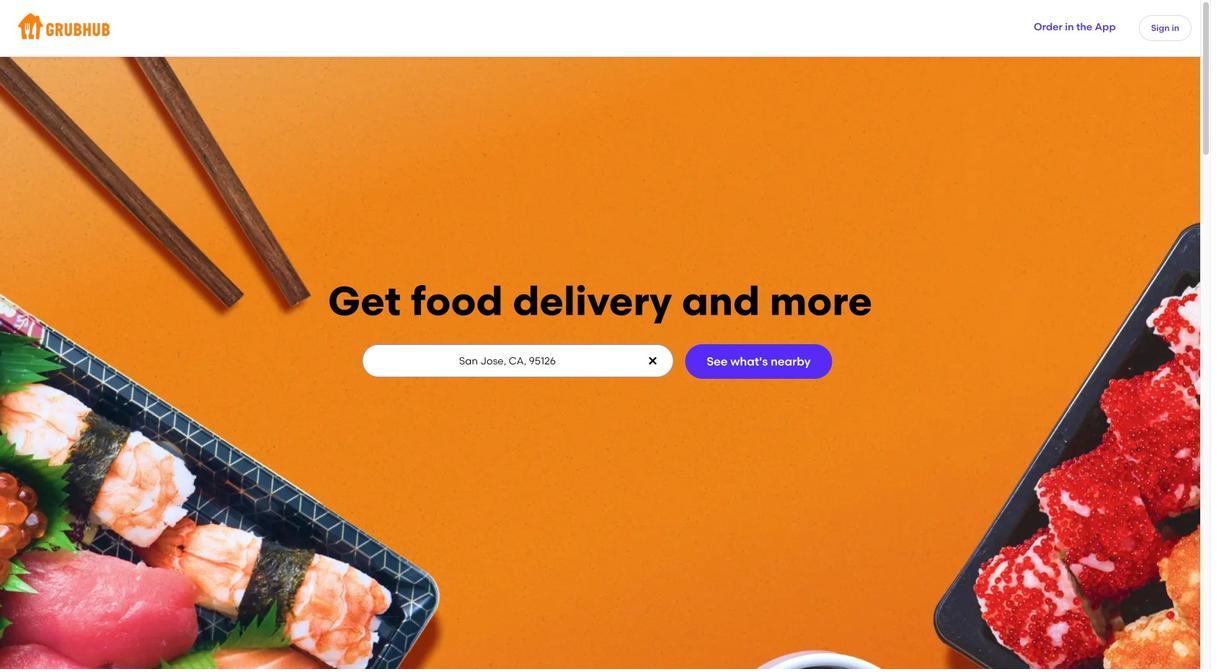 Task type: locate. For each thing, give the bounding box(es) containing it.
svg image
[[647, 356, 659, 367]]

Search Address search field
[[362, 345, 672, 377]]

main navigation navigation
[[0, 0, 1201, 56]]



Task type: describe. For each thing, give the bounding box(es) containing it.
burger and fries delivery image
[[0, 56, 1201, 670]]



Task type: vqa. For each thing, say whether or not it's contained in the screenshot.
- within the Breakfast - Bagel Sandwiches
no



